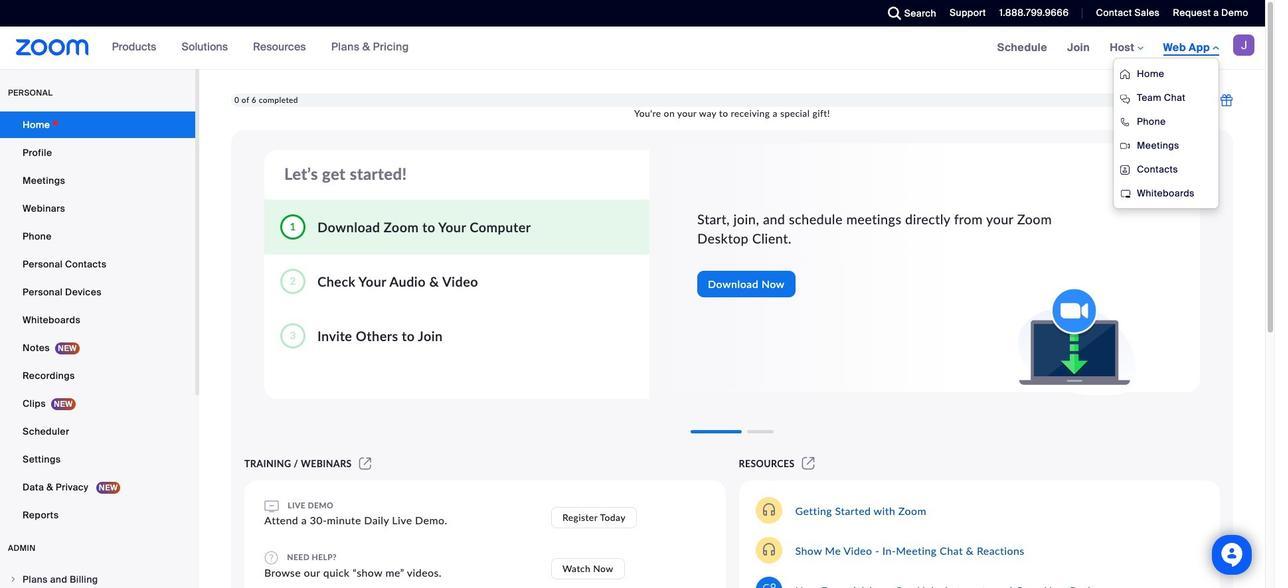 Task type: vqa. For each thing, say whether or not it's contained in the screenshot.
SCROLL LEFT icon
no



Task type: describe. For each thing, give the bounding box(es) containing it.
zoom logo image
[[16, 39, 89, 56]]

right image
[[9, 576, 17, 584]]

window new image
[[800, 458, 817, 470]]

personal menu menu
[[0, 112, 195, 530]]



Task type: locate. For each thing, give the bounding box(es) containing it.
product information navigation
[[102, 27, 419, 69]]

menu item
[[0, 567, 195, 588]]

banner
[[0, 27, 1265, 209]]

window new image
[[357, 458, 373, 470]]

profile picture image
[[1233, 35, 1255, 56]]

meetings navigation
[[987, 27, 1265, 209]]



